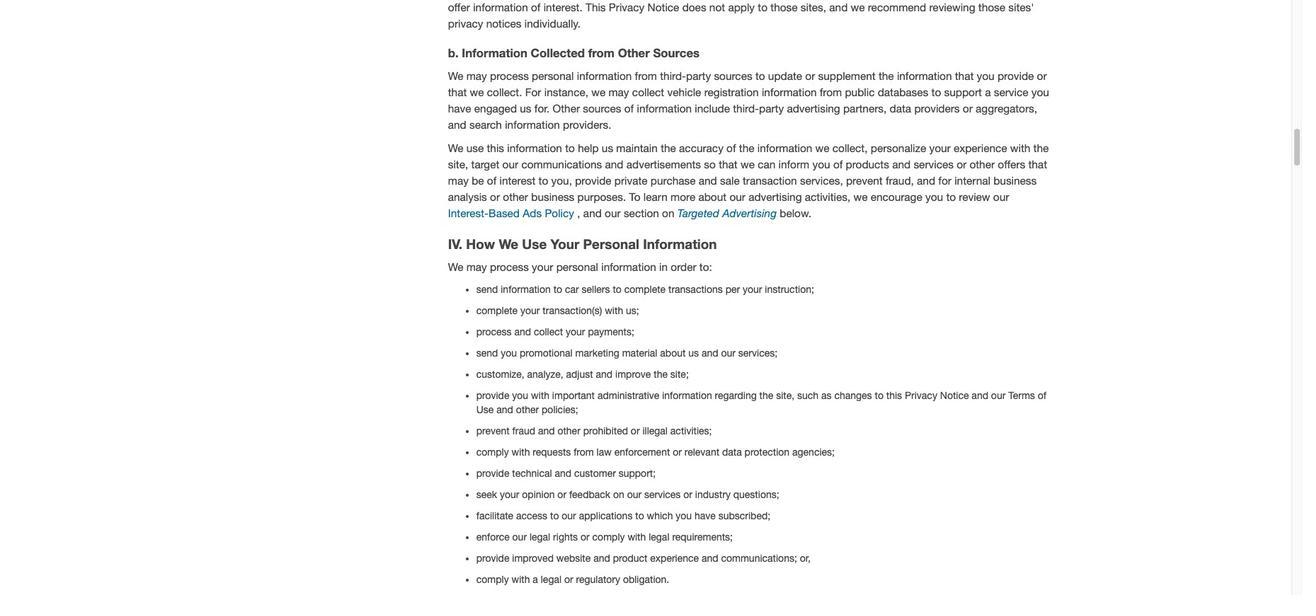 Task type: locate. For each thing, give the bounding box(es) containing it.
databases
[[878, 85, 929, 98]]

comply for comply with a legal or regulatory obligation.
[[476, 575, 509, 586]]

process up collect.
[[490, 69, 529, 82]]

for
[[939, 174, 952, 187]]

1 vertical spatial data
[[722, 447, 742, 458]]

information
[[577, 69, 632, 82], [897, 69, 952, 82], [762, 85, 817, 98], [637, 102, 692, 115], [505, 118, 560, 131], [507, 142, 562, 154], [758, 142, 813, 154], [601, 261, 656, 274], [501, 284, 551, 296], [662, 390, 712, 402]]

1 vertical spatial process
[[490, 261, 529, 274]]

0 horizontal spatial use
[[476, 405, 494, 416]]

with inside the 'we use this information to help us maintain the accuracy of the information we collect,   personalize your experience with the site, target our communications and advertisements so   that we can inform you of products and services or other offers that may be of interest to you,   provide private purchase and sale transaction services, prevent fraud, and for internal business analysis or other business purposes. to learn more about our advertising activities, we encourage   you to review our interest-based ads policy , and our section on targeted advertising below.'
[[1010, 142, 1031, 154]]

you
[[977, 69, 995, 82], [1032, 85, 1049, 98], [813, 158, 830, 171], [926, 191, 943, 203], [501, 348, 517, 359], [512, 390, 528, 402], [676, 511, 692, 522]]

prevent inside the 'we use this information to help us maintain the accuracy of the information we collect,   personalize your experience with the site, target our communications and advertisements so   that we can inform you of products and services or other offers that may be of interest to you,   provide private purchase and sale transaction services, prevent fraud, and for internal business analysis or other business purposes. to learn more about our advertising activities, we encourage   you to review our interest-based ads policy , and our section on targeted advertising below.'
[[846, 174, 883, 187]]

the
[[879, 69, 894, 82], [661, 142, 676, 154], [739, 142, 755, 154], [1034, 142, 1049, 154], [654, 369, 668, 381], [760, 390, 774, 402]]

1 horizontal spatial other
[[618, 46, 650, 60]]

communications
[[522, 158, 602, 171]]

we down iv.
[[448, 261, 463, 274]]

information up inform
[[758, 142, 813, 154]]

we inside we may process personal information from third-party sources to update or supplement the   information that you provide or that we collect. for instance, we may collect vehicle registration   information from public databases to support a service you have engaged us for. other sources of   information include third-party advertising partners, data providers or aggregators, and search   information providers.
[[448, 69, 463, 82]]

1 vertical spatial have
[[695, 511, 716, 522]]

you right service
[[1032, 85, 1049, 98]]

order
[[671, 261, 697, 274]]

and up fraud,
[[892, 158, 911, 171]]

party up vehicle
[[686, 69, 711, 82]]

from down 'supplement'
[[820, 85, 842, 98]]

party
[[686, 69, 711, 82], [759, 102, 784, 115]]

0 horizontal spatial have
[[448, 102, 471, 115]]

use left your
[[522, 236, 547, 252]]

1 horizontal spatial prevent
[[846, 174, 883, 187]]

collect left vehicle
[[632, 85, 664, 98]]

1 vertical spatial services
[[644, 490, 681, 501]]

1 horizontal spatial services
[[914, 158, 954, 171]]

review
[[959, 191, 990, 203]]

party down update
[[759, 102, 784, 115]]

advertising inside the 'we use this information to help us maintain the accuracy of the information we collect,   personalize your experience with the site, target our communications and advertisements so   that we can inform you of products and services or other offers that may be of interest to you,   provide private purchase and sale transaction services, prevent fraud, and for internal business analysis or other business purposes. to learn more about our advertising activities, we encourage   you to review our interest-based ads policy , and our section on targeted advertising below.'
[[749, 191, 802, 203]]

information up send information to car sellers to complete transactions per your instruction;
[[601, 261, 656, 274]]

services
[[914, 158, 954, 171], [644, 490, 681, 501]]

1 horizontal spatial information
[[643, 236, 717, 252]]

other
[[970, 158, 995, 171], [503, 191, 528, 203], [516, 405, 539, 416], [558, 426, 581, 437]]

we right activities,
[[854, 191, 868, 203]]

1 horizontal spatial experience
[[954, 142, 1007, 154]]

we for we use this information to help us maintain the accuracy of the information we collect,   personalize your experience with the site, target our communications and advertisements so   that we can inform you of products and services or other offers that may be of interest to you,   provide private purchase and sale transaction services, prevent fraud, and for internal business analysis or other business purposes. to learn more about our advertising activities, we encourage   you to review our interest-based ads policy , and our section on targeted advertising below.
[[448, 142, 463, 154]]

sale
[[720, 174, 740, 187]]

update
[[768, 69, 802, 82]]

from
[[588, 46, 615, 60], [635, 69, 657, 82], [820, 85, 842, 98], [574, 447, 594, 458]]

1 vertical spatial comply
[[592, 532, 625, 543]]

privacy
[[905, 390, 938, 402]]

complete
[[624, 284, 666, 296], [476, 305, 518, 317]]

our
[[503, 158, 518, 171], [730, 191, 746, 203], [993, 191, 1009, 203], [605, 207, 621, 220], [721, 348, 736, 359], [991, 390, 1006, 402], [627, 490, 642, 501], [562, 511, 576, 522], [512, 532, 527, 543]]

improved
[[512, 553, 554, 565]]

payments;
[[588, 327, 634, 338]]

1 vertical spatial this
[[887, 390, 902, 402]]

this up target on the top
[[487, 142, 504, 154]]

to inside provide you with important administrative information regarding the site, such as changes   to this privacy notice and our terms of use and other policies;
[[875, 390, 884, 402]]

transactions
[[669, 284, 723, 296]]

1 vertical spatial third-
[[733, 102, 759, 115]]

0 horizontal spatial other
[[553, 102, 580, 115]]

0 horizontal spatial experience
[[650, 553, 699, 565]]

us inside we may process personal information from third-party sources to update or supplement the   information that you provide or that we collect. for instance, we may collect vehicle registration   information from public databases to support a service you have engaged us for. other sources of   information include third-party advertising partners, data providers or aggregators, and search   information providers.
[[520, 102, 532, 115]]

1 vertical spatial a
[[533, 575, 538, 586]]

a inside we may process personal information from third-party sources to update or supplement the   information that you provide or that we collect. for instance, we may collect vehicle registration   information from public databases to support a service you have engaged us for. other sources of   information include third-party advertising partners, data providers or aggregators, and search   information providers.
[[985, 85, 991, 98]]

0 vertical spatial personal
[[532, 69, 574, 82]]

services,
[[800, 174, 843, 187]]

and up promotional
[[514, 327, 531, 338]]

the inside provide you with important administrative information regarding the site, such as changes   to this privacy notice and our terms of use and other policies;
[[760, 390, 774, 402]]

1 horizontal spatial site,
[[776, 390, 795, 402]]

customize, analyze, adjust and improve the site;
[[476, 369, 689, 381]]

1 horizontal spatial a
[[985, 85, 991, 98]]

from right collected
[[588, 46, 615, 60]]

analyze,
[[527, 369, 563, 381]]

material
[[622, 348, 658, 359]]

notice
[[940, 390, 969, 402]]

support
[[944, 85, 982, 98]]

0 vertical spatial comply
[[476, 447, 509, 458]]

us for marketing
[[689, 348, 699, 359]]

experience down requirements;
[[650, 553, 699, 565]]

0 vertical spatial send
[[476, 284, 498, 296]]

0 horizontal spatial party
[[686, 69, 711, 82]]

we inside the 'we use this information to help us maintain the accuracy of the information we collect,   personalize your experience with the site, target our communications and advertisements so   that we can inform you of products and services or other offers that may be of interest to you,   provide private purchase and sale transaction services, prevent fraud, and for internal business analysis or other business purposes. to learn more about our advertising activities, we encourage   you to review our interest-based ads policy , and our section on targeted advertising below.'
[[448, 142, 463, 154]]

fraud,
[[886, 174, 914, 187]]

provide up seek at left
[[476, 468, 509, 480]]

feedback
[[569, 490, 610, 501]]

0 vertical spatial data
[[890, 102, 912, 115]]

can
[[758, 158, 776, 171]]

2 horizontal spatial us
[[689, 348, 699, 359]]

prevent
[[846, 174, 883, 187], [476, 426, 510, 437]]

us inside the 'we use this information to help us maintain the accuracy of the information we collect,   personalize your experience with the site, target our communications and advertisements so   that we can inform you of products and services or other offers that may be of interest to you,   provide private purchase and sale transaction services, prevent fraud, and for internal business analysis or other business purposes. to learn more about our advertising activities, we encourage   you to review our interest-based ads policy , and our section on targeted advertising below.'
[[602, 142, 613, 154]]

we left "can"
[[741, 158, 755, 171]]

with
[[1010, 142, 1031, 154], [605, 305, 623, 317], [531, 390, 550, 402], [512, 447, 530, 458], [628, 532, 646, 543], [512, 575, 530, 586]]

data
[[890, 102, 912, 115], [722, 447, 742, 458]]

your right per
[[743, 284, 762, 296]]

personalize
[[871, 142, 926, 154]]

to:
[[700, 261, 712, 274]]

communications;
[[721, 553, 797, 565]]

1 vertical spatial complete
[[476, 305, 518, 317]]

0 vertical spatial experience
[[954, 142, 1007, 154]]

comply down applications
[[592, 532, 625, 543]]

complete up process and collect your payments; on the bottom left of page
[[476, 305, 518, 317]]

the down aggregators, on the right top of page
[[1034, 142, 1049, 154]]

process
[[490, 69, 529, 82], [490, 261, 529, 274], [476, 327, 512, 338]]

0 horizontal spatial sources
[[583, 102, 621, 115]]

experience up 'internal'
[[954, 142, 1007, 154]]

rights
[[553, 532, 578, 543]]

1 vertical spatial personal
[[556, 261, 598, 274]]

information
[[462, 46, 528, 60], [643, 236, 717, 252]]

of right terms
[[1038, 390, 1047, 402]]

1 vertical spatial business
[[531, 191, 575, 203]]

us up site;
[[689, 348, 699, 359]]

0 vertical spatial have
[[448, 102, 471, 115]]

marketing
[[575, 348, 620, 359]]

1 vertical spatial on
[[613, 490, 624, 501]]

or down support
[[963, 102, 973, 115]]

send for send information to car sellers to complete transactions per your instruction;
[[476, 284, 498, 296]]

0 vertical spatial third-
[[660, 69, 686, 82]]

1 vertical spatial use
[[476, 405, 494, 416]]

with up 'offers'
[[1010, 142, 1031, 154]]

1 vertical spatial us
[[602, 142, 613, 154]]

third- up vehicle
[[660, 69, 686, 82]]

0 horizontal spatial prevent
[[476, 426, 510, 437]]

with down fraud
[[512, 447, 530, 458]]

on up facilitate access to our applications to which you have subscribed;
[[613, 490, 624, 501]]

have up search
[[448, 102, 471, 115]]

have
[[448, 102, 471, 115], [695, 511, 716, 522]]

questions;
[[734, 490, 779, 501]]

1 vertical spatial advertising
[[749, 191, 802, 203]]

of inside we may process personal information from third-party sources to update or supplement the   information that you provide or that we collect. for instance, we may collect vehicle registration   information from public databases to support a service you have engaged us for. other sources of   information include third-party advertising partners, data providers or aggregators, and search   information providers.
[[624, 102, 634, 115]]

collect,
[[833, 142, 868, 154]]

1 horizontal spatial business
[[994, 174, 1037, 187]]

product
[[613, 553, 648, 565]]

the inside we may process personal information from third-party sources to update or supplement the   information that you provide or that we collect. for instance, we may collect vehicle registration   information from public databases to support a service you have engaged us for. other sources of   information include third-party advertising partners, data providers or aggregators, and search   information providers.
[[879, 69, 894, 82]]

0 horizontal spatial a
[[533, 575, 538, 586]]

0 horizontal spatial this
[[487, 142, 504, 154]]

provide down enforce
[[476, 553, 509, 565]]

law
[[597, 447, 612, 458]]

experience
[[954, 142, 1007, 154], [650, 553, 699, 565]]

of
[[624, 102, 634, 115], [727, 142, 736, 154], [833, 158, 843, 171], [487, 174, 497, 187], [1038, 390, 1047, 402]]

1 horizontal spatial us
[[602, 142, 613, 154]]

1 horizontal spatial data
[[890, 102, 912, 115]]

with down improved
[[512, 575, 530, 586]]

and inside we may process personal information from third-party sources to update or supplement the   information that you provide or that we collect. for instance, we may collect vehicle registration   information from public databases to support a service you have engaged us for. other sources of   information include third-party advertising partners, data providers or aggregators, and search   information providers.
[[448, 118, 466, 131]]

0 vertical spatial about
[[699, 191, 727, 203]]

purposes.
[[578, 191, 626, 203]]

1 vertical spatial collect
[[534, 327, 563, 338]]

0 vertical spatial site,
[[448, 158, 468, 171]]

personal
[[532, 69, 574, 82], [556, 261, 598, 274]]

to left update
[[756, 69, 765, 82]]

comply
[[476, 447, 509, 458], [592, 532, 625, 543], [476, 575, 509, 586]]

0 vertical spatial process
[[490, 69, 529, 82]]

other inside we may process personal information from third-party sources to update or supplement the   information that you provide or that we collect. for instance, we may collect vehicle registration   information from public databases to support a service you have engaged us for. other sources of   information include third-party advertising partners, data providers or aggregators, and search   information providers.
[[553, 102, 580, 115]]

1 vertical spatial prevent
[[476, 426, 510, 437]]

0 vertical spatial services
[[914, 158, 954, 171]]

about inside the 'we use this information to help us maintain the accuracy of the information we collect,   personalize your experience with the site, target our communications and advertisements so   that we can inform you of products and services or other offers that may be of interest to you,   provide private purchase and sale transaction services, prevent fraud, and for internal business analysis or other business purposes. to learn more about our advertising activities, we encourage   you to review our interest-based ads policy , and our section on targeted advertising below.'
[[699, 191, 727, 203]]

provide up service
[[998, 69, 1034, 82]]

1 horizontal spatial sources
[[714, 69, 753, 82]]

0 horizontal spatial site,
[[448, 158, 468, 171]]

process down how
[[490, 261, 529, 274]]

in
[[659, 261, 668, 274]]

interest
[[500, 174, 536, 187]]

aggregators,
[[976, 102, 1038, 115]]

0 horizontal spatial about
[[660, 348, 686, 359]]

0 horizontal spatial services
[[644, 490, 681, 501]]

information down site;
[[662, 390, 712, 402]]

we left the collect,
[[816, 142, 830, 154]]

1 horizontal spatial use
[[522, 236, 547, 252]]

legal down which
[[649, 532, 670, 543]]

0 vertical spatial prevent
[[846, 174, 883, 187]]

0 vertical spatial on
[[662, 207, 675, 220]]

0 horizontal spatial complete
[[476, 305, 518, 317]]

other left sources
[[618, 46, 650, 60]]

collect
[[632, 85, 664, 98], [534, 327, 563, 338]]

process inside we may process personal information from third-party sources to update or supplement the   information that you provide or that we collect. for instance, we may collect vehicle registration   information from public databases to support a service you have engaged us for. other sources of   information include third-party advertising partners, data providers or aggregators, and search   information providers.
[[490, 69, 529, 82]]

interest-based ads policy link
[[448, 207, 577, 220]]

other
[[618, 46, 650, 60], [553, 102, 580, 115]]

1 horizontal spatial collect
[[632, 85, 664, 98]]

1 send from the top
[[476, 284, 498, 296]]

or down website
[[564, 575, 573, 586]]

and left for
[[917, 174, 936, 187]]

0 horizontal spatial us
[[520, 102, 532, 115]]

instance,
[[544, 85, 588, 98]]

send down how
[[476, 284, 498, 296]]

your up for
[[929, 142, 951, 154]]

site, inside the 'we use this information to help us maintain the accuracy of the information we collect,   personalize your experience with the site, target our communications and advertisements so   that we can inform you of products and services or other offers that may be of interest to you,   provide private purchase and sale transaction services, prevent fraud, and for internal business analysis or other business purposes. to learn more about our advertising activities, we encourage   you to review our interest-based ads policy , and our section on targeted advertising below.'
[[448, 158, 468, 171]]

0 vertical spatial this
[[487, 142, 504, 154]]

0 vertical spatial information
[[462, 46, 528, 60]]

1 vertical spatial about
[[660, 348, 686, 359]]

us right help on the left of the page
[[602, 142, 613, 154]]

1 horizontal spatial on
[[662, 207, 675, 220]]

1 vertical spatial other
[[553, 102, 580, 115]]

services up which
[[644, 490, 681, 501]]

collected
[[531, 46, 585, 60]]

legal
[[530, 532, 550, 543], [649, 532, 670, 543], [541, 575, 562, 586]]

collect.
[[487, 85, 522, 98]]

with down analyze,
[[531, 390, 550, 402]]

this inside provide you with important administrative information regarding the site, such as changes   to this privacy notice and our terms of use and other policies;
[[887, 390, 902, 402]]

you up support
[[977, 69, 995, 82]]

1 vertical spatial experience
[[650, 553, 699, 565]]

how
[[466, 236, 495, 252]]

our down the access
[[512, 532, 527, 543]]

1 horizontal spatial this
[[887, 390, 902, 402]]

the up 'databases'
[[879, 69, 894, 82]]

a down improved
[[533, 575, 538, 586]]

may up providers.
[[609, 85, 629, 98]]

other inside provide you with important administrative information regarding the site, such as changes   to this privacy notice and our terms of use and other policies;
[[516, 405, 539, 416]]

personal inside we may process personal information from third-party sources to update or supplement the   information that you provide or that we collect. for instance, we may collect vehicle registration   information from public databases to support a service you have engaged us for. other sources of   information include third-party advertising partners, data providers or aggregators, and search   information providers.
[[532, 69, 574, 82]]

provide inside the 'we use this information to help us maintain the accuracy of the information we collect,   personalize your experience with the site, target our communications and advertisements so   that we can inform you of products and services or other offers that may be of interest to you,   provide private purchase and sale transaction services, prevent fraud, and for internal business analysis or other business purposes. to learn more about our advertising activities, we encourage   you to review our interest-based ads policy , and our section on targeted advertising below.'
[[575, 174, 612, 187]]

provide for provide improved website and product experience and communications; or,
[[476, 553, 509, 565]]

business down 'offers'
[[994, 174, 1037, 187]]

0 vertical spatial advertising
[[787, 102, 840, 115]]

which
[[647, 511, 673, 522]]

policy
[[545, 207, 574, 220]]

our up interest
[[503, 158, 518, 171]]

your
[[551, 236, 579, 252]]

to left car
[[554, 284, 562, 296]]

1 horizontal spatial complete
[[624, 284, 666, 296]]

interest-
[[448, 207, 489, 220]]

0 horizontal spatial on
[[613, 490, 624, 501]]

1 horizontal spatial party
[[759, 102, 784, 115]]

us;
[[626, 305, 639, 317]]

0 vertical spatial a
[[985, 85, 991, 98]]

process up customize,
[[476, 327, 512, 338]]

0 vertical spatial collect
[[632, 85, 664, 98]]

on down learn
[[662, 207, 675, 220]]

2 send from the top
[[476, 348, 498, 359]]

sources up registration
[[714, 69, 753, 82]]

registration
[[704, 85, 759, 98]]

support;
[[619, 468, 656, 480]]

iv.
[[448, 236, 462, 252]]

provide inside provide you with important administrative information regarding the site, such as changes   to this privacy notice and our terms of use and other policies;
[[476, 390, 509, 402]]

0 vertical spatial complete
[[624, 284, 666, 296]]

for
[[525, 85, 541, 98]]

fraud
[[512, 426, 535, 437]]

and
[[448, 118, 466, 131], [605, 158, 624, 171], [892, 158, 911, 171], [699, 174, 717, 187], [917, 174, 936, 187], [583, 207, 602, 220], [514, 327, 531, 338], [702, 348, 718, 359], [596, 369, 613, 381], [972, 390, 989, 402], [497, 405, 513, 416], [538, 426, 555, 437], [555, 468, 572, 480], [594, 553, 610, 565], [702, 553, 718, 565]]

information up the order
[[643, 236, 717, 252]]

prevent down the "products"
[[846, 174, 883, 187]]

we
[[448, 69, 463, 82], [448, 142, 463, 154], [499, 236, 518, 252], [448, 261, 463, 274]]

have up requirements;
[[695, 511, 716, 522]]

to left which
[[635, 511, 644, 522]]

such
[[797, 390, 819, 402]]

comply up seek at left
[[476, 447, 509, 458]]

1 vertical spatial send
[[476, 348, 498, 359]]

adjust
[[566, 369, 593, 381]]

industry
[[695, 490, 731, 501]]

business up policy
[[531, 191, 575, 203]]

use inside provide you with important administrative information regarding the site, such as changes   to this privacy notice and our terms of use and other policies;
[[476, 405, 494, 416]]

2 vertical spatial us
[[689, 348, 699, 359]]

1 horizontal spatial about
[[699, 191, 727, 203]]

or left the relevant
[[673, 447, 682, 458]]

1 vertical spatial party
[[759, 102, 784, 115]]

provide up purposes.
[[575, 174, 612, 187]]

personal up car
[[556, 261, 598, 274]]

0 vertical spatial us
[[520, 102, 532, 115]]

enforce our legal rights or comply with legal requirements;
[[476, 532, 733, 543]]

1 vertical spatial site,
[[776, 390, 795, 402]]

ads
[[523, 207, 542, 220]]

1 vertical spatial information
[[643, 236, 717, 252]]

have inside we may process personal information from third-party sources to update or supplement the   information that you provide or that we collect. for instance, we may collect vehicle registration   information from public databases to support a service you have engaged us for. other sources of   information include third-party advertising partners, data providers or aggregators, and search   information providers.
[[448, 102, 471, 115]]

2 vertical spatial comply
[[476, 575, 509, 586]]

and up private
[[605, 158, 624, 171]]

us for information
[[602, 142, 613, 154]]

collect inside we may process personal information from third-party sources to update or supplement the   information that you provide or that we collect. for instance, we may collect vehicle registration   information from public databases to support a service you have engaged us for. other sources of   information include third-party advertising partners, data providers or aggregators, and search   information providers.
[[632, 85, 664, 98]]



Task type: describe. For each thing, give the bounding box(es) containing it.
we for we may process personal information from third-party sources to update or supplement the   information that you provide or that we collect. for instance, we may collect vehicle registration   information from public databases to support a service you have engaged us for. other sources of   information include third-party advertising partners, data providers or aggregators, and search   information providers.
[[448, 69, 463, 82]]

enforcement
[[615, 447, 670, 458]]

your down your
[[532, 261, 553, 274]]

to left help on the left of the page
[[565, 142, 575, 154]]

protection
[[745, 447, 790, 458]]

provide for provide you with important administrative information regarding the site, such as changes   to this privacy notice and our terms of use and other policies;
[[476, 390, 509, 402]]

you down for
[[926, 191, 943, 203]]

promotional
[[520, 348, 573, 359]]

and down enforce our legal rights or comply with legal requirements;
[[594, 553, 610, 565]]

our down purposes.
[[605, 207, 621, 220]]

to left you,
[[539, 174, 548, 187]]

your down transaction(s) at the bottom
[[566, 327, 585, 338]]

with up the product
[[628, 532, 646, 543]]

and up fraud
[[497, 405, 513, 416]]

and down requirements;
[[702, 553, 718, 565]]

your up process and collect your payments; on the bottom left of page
[[520, 305, 540, 317]]

the up 'sale'
[[739, 142, 755, 154]]

or up 'internal'
[[957, 158, 967, 171]]

0 vertical spatial business
[[994, 174, 1037, 187]]

you up services,
[[813, 158, 830, 171]]

requirements;
[[672, 532, 733, 543]]

purchase
[[651, 174, 696, 187]]

of inside provide you with important administrative information regarding the site, such as changes   to this privacy notice and our terms of use and other policies;
[[1038, 390, 1047, 402]]

that right 'offers'
[[1029, 158, 1047, 171]]

or up aggregators, on the right top of page
[[1037, 69, 1047, 82]]

and right notice
[[972, 390, 989, 402]]

or left industry
[[684, 490, 693, 501]]

partners,
[[843, 102, 887, 115]]

site, inside provide you with important administrative information regarding the site, such as changes   to this privacy notice and our terms of use and other policies;
[[776, 390, 795, 402]]

experience inside the 'we use this information to help us maintain the accuracy of the information we collect,   personalize your experience with the site, target our communications and advertisements so   that we can inform you of products and services or other offers that may be of interest to you,   provide private purchase and sale transaction services, prevent fraud, and for internal business analysis or other business purposes. to learn more about our advertising activities, we encourage   you to review our interest-based ads policy , and our section on targeted advertising below.'
[[954, 142, 1007, 154]]

send for send you promotional marketing material about us and our services;
[[476, 348, 498, 359]]

information up communications
[[507, 142, 562, 154]]

may up collect.
[[466, 69, 487, 82]]

per
[[726, 284, 740, 296]]

sellers
[[582, 284, 610, 296]]

policies;
[[542, 405, 578, 416]]

information down for.
[[505, 118, 560, 131]]

1 horizontal spatial third-
[[733, 102, 759, 115]]

advertising inside we may process personal information from third-party sources to update or supplement the   information that you provide or that we collect. for instance, we may collect vehicle registration   information from public databases to support a service you have engaged us for. other sources of   information include third-party advertising partners, data providers or aggregators, and search   information providers.
[[787, 102, 840, 115]]

the up advertisements
[[661, 142, 676, 154]]

and down marketing
[[596, 369, 613, 381]]

we may process your personal information in order to:
[[448, 261, 712, 274]]

your inside the 'we use this information to help us maintain the accuracy of the information we collect,   personalize your experience with the site, target our communications and advertisements so   that we can inform you of products and services or other offers that may be of interest to you,   provide private purchase and sale transaction services, prevent fraud, and for internal business analysis or other business purposes. to learn more about our advertising activities, we encourage   you to review our interest-based ads policy , and our section on targeted advertising below.'
[[929, 142, 951, 154]]

with inside provide you with important administrative information regarding the site, such as changes   to this privacy notice and our terms of use and other policies;
[[531, 390, 550, 402]]

to down for
[[946, 191, 956, 203]]

or right rights
[[581, 532, 590, 543]]

provide technical and customer support;
[[476, 468, 656, 480]]

supplement
[[818, 69, 876, 82]]

targeted advertising link
[[678, 207, 777, 220]]

information inside provide you with important administrative information regarding the site, such as changes   to this privacy notice and our terms of use and other policies;
[[662, 390, 712, 402]]

of right be
[[487, 174, 497, 187]]

we use this information to help us maintain the accuracy of the information we collect,   personalize your experience with the site, target our communications and advertisements so   that we can inform you of products and services or other offers that may be of interest to you,   provide private purchase and sale transaction services, prevent fraud, and for internal business analysis or other business purposes. to learn more about our advertising activities, we encourage   you to review our interest-based ads policy , and our section on targeted advertising below.
[[448, 142, 1049, 220]]

and up 'requests'
[[538, 426, 555, 437]]

b. information collected from other sources
[[448, 46, 700, 60]]

our down 'sale'
[[730, 191, 746, 203]]

customer
[[574, 468, 616, 480]]

that down b.
[[448, 85, 467, 98]]

activities,
[[805, 191, 851, 203]]

or left illegal
[[631, 426, 640, 437]]

from down sources
[[635, 69, 657, 82]]

that up 'sale'
[[719, 158, 738, 171]]

the left site;
[[654, 369, 668, 381]]

encourage
[[871, 191, 923, 203]]

your right seek at left
[[500, 490, 519, 501]]

our inside provide you with important administrative information regarding the site, such as changes   to this privacy notice and our terms of use and other policies;
[[991, 390, 1006, 402]]

you inside provide you with important administrative information regarding the site, such as changes   to this privacy notice and our terms of use and other policies;
[[512, 390, 528, 402]]

1 horizontal spatial have
[[695, 511, 716, 522]]

0 vertical spatial party
[[686, 69, 711, 82]]

to up providers
[[932, 85, 941, 98]]

or,
[[800, 553, 811, 565]]

information up complete your transaction(s) with us;
[[501, 284, 551, 296]]

information down update
[[762, 85, 817, 98]]

and down so at the right of page
[[699, 174, 717, 187]]

help
[[578, 142, 599, 154]]

1 vertical spatial sources
[[583, 102, 621, 115]]

our right review on the top right of the page
[[993, 191, 1009, 203]]

our down support; at the bottom
[[627, 490, 642, 501]]

our up rights
[[562, 511, 576, 522]]

as
[[821, 390, 832, 402]]

legal down improved
[[541, 575, 562, 586]]

and down 'requests'
[[555, 468, 572, 480]]

process for your
[[490, 261, 529, 274]]

opinion
[[522, 490, 555, 501]]

we for we may process your personal information in order to:
[[448, 261, 463, 274]]

we up engaged on the top
[[470, 85, 484, 98]]

maintain
[[616, 142, 658, 154]]

inform
[[779, 158, 810, 171]]

we right instance,
[[591, 85, 606, 98]]

private
[[615, 174, 648, 187]]

website
[[556, 553, 591, 565]]

instruction;
[[765, 284, 814, 296]]

service
[[994, 85, 1029, 98]]

or down the "provide technical and customer support;"
[[558, 490, 567, 501]]

offers
[[998, 158, 1026, 171]]

other down interest
[[503, 191, 528, 203]]

send information to car sellers to complete transactions per your instruction;
[[476, 284, 814, 296]]

learn
[[644, 191, 668, 203]]

obligation.
[[623, 575, 669, 586]]

information down vehicle
[[637, 102, 692, 115]]

complete your transaction(s) with us;
[[476, 305, 639, 317]]

of right the accuracy
[[727, 142, 736, 154]]

sources
[[653, 46, 700, 60]]

targeted
[[678, 207, 719, 220]]

we right how
[[499, 236, 518, 252]]

prohibited
[[583, 426, 628, 437]]

that up support
[[955, 69, 974, 82]]

and right ,
[[583, 207, 602, 220]]

provide for provide technical and customer support;
[[476, 468, 509, 480]]

vehicle
[[667, 85, 701, 98]]

activities;
[[671, 426, 712, 437]]

you,
[[551, 174, 572, 187]]

administrative
[[598, 390, 660, 402]]

with left us;
[[605, 305, 623, 317]]

transaction(s)
[[543, 305, 602, 317]]

legal up improved
[[530, 532, 550, 543]]

regarding
[[715, 390, 757, 402]]

information down b. information collected from other sources
[[577, 69, 632, 82]]

0 horizontal spatial collect
[[534, 327, 563, 338]]

to right 'sellers'
[[613, 284, 622, 296]]

2 vertical spatial process
[[476, 327, 512, 338]]

enforce
[[476, 532, 510, 543]]

agencies;
[[792, 447, 835, 458]]

car
[[565, 284, 579, 296]]

providers.
[[563, 118, 612, 131]]

this inside the 'we use this information to help us maintain the accuracy of the information we collect,   personalize your experience with the site, target our communications and advertisements so   that we can inform you of products and services or other offers that may be of interest to you,   provide private purchase and sale transaction services, prevent fraud, and for internal business analysis or other business purposes. to learn more about our advertising activities, we encourage   you to review our interest-based ads policy , and our section on targeted advertising below.'
[[487, 142, 504, 154]]

seek
[[476, 490, 497, 501]]

from left law
[[574, 447, 594, 458]]

advertising
[[723, 207, 777, 220]]

or right update
[[805, 69, 815, 82]]

comply for comply with requests from law enforcement or relevant data protection agencies;
[[476, 447, 509, 458]]

on inside the 'we use this information to help us maintain the accuracy of the information we collect,   personalize your experience with the site, target our communications and advertisements so   that we can inform you of products and services or other offers that may be of interest to you,   provide private purchase and sale transaction services, prevent fraud, and for internal business analysis or other business purposes. to learn more about our advertising activities, we encourage   you to review our interest-based ads policy , and our section on targeted advertising below.'
[[662, 207, 675, 220]]

section
[[624, 207, 659, 220]]

products
[[846, 158, 889, 171]]

you right which
[[676, 511, 692, 522]]

applications
[[579, 511, 633, 522]]

transaction
[[743, 174, 797, 187]]

iv. how we use your personal information
[[448, 236, 717, 252]]

services;
[[739, 348, 778, 359]]

provide improved website and product experience and communications; or,
[[476, 553, 811, 565]]

our left the services;
[[721, 348, 736, 359]]

may inside the 'we use this information to help us maintain the accuracy of the information we collect,   personalize your experience with the site, target our communications and advertisements so   that we can inform you of products and services or other offers that may be of interest to you,   provide private purchase and sale transaction services, prevent fraud, and for internal business analysis or other business purposes. to learn more about our advertising activities, we encourage   you to review our interest-based ads policy , and our section on targeted advertising below.'
[[448, 174, 469, 187]]

provide inside we may process personal information from third-party sources to update or supplement the   information that you provide or that we collect. for instance, we may collect vehicle registration   information from public databases to support a service you have engaged us for. other sources of   information include third-party advertising partners, data providers or aggregators, and search   information providers.
[[998, 69, 1034, 82]]

0 vertical spatial sources
[[714, 69, 753, 82]]

changes
[[835, 390, 872, 402]]

we may process personal information from third-party sources to update or supplement the   information that you provide or that we collect. for instance, we may collect vehicle registration   information from public databases to support a service you have engaged us for. other sources of   information include third-party advertising partners, data providers or aggregators, and search   information providers.
[[448, 69, 1049, 131]]

0 horizontal spatial third-
[[660, 69, 686, 82]]

0 horizontal spatial data
[[722, 447, 742, 458]]

services inside the 'we use this information to help us maintain the accuracy of the information we collect,   personalize your experience with the site, target our communications and advertisements so   that we can inform you of products and services or other offers that may be of interest to you,   provide private purchase and sale transaction services, prevent fraud, and for internal business analysis or other business purposes. to learn more about our advertising activities, we encourage   you to review our interest-based ads policy , and our section on targeted advertising below.'
[[914, 158, 954, 171]]

to
[[629, 191, 641, 203]]

of down the collect,
[[833, 158, 843, 171]]

comply with requests from law enforcement or relevant data protection agencies;
[[476, 447, 835, 458]]

accuracy
[[679, 142, 724, 154]]

seek your opinion or feedback on our services or industry questions;
[[476, 490, 779, 501]]

illegal
[[643, 426, 668, 437]]

analysis
[[448, 191, 487, 203]]

regulatory
[[576, 575, 620, 586]]

0 horizontal spatial business
[[531, 191, 575, 203]]

information up 'databases'
[[897, 69, 952, 82]]

0 vertical spatial use
[[522, 236, 547, 252]]

process for personal
[[490, 69, 529, 82]]

other up 'internal'
[[970, 158, 995, 171]]

site;
[[671, 369, 689, 381]]

other down 'policies;'
[[558, 426, 581, 437]]

technical
[[512, 468, 552, 480]]

prevent fraud and other prohibited or illegal activities;
[[476, 426, 712, 437]]

use
[[466, 142, 484, 154]]

improve
[[615, 369, 651, 381]]

may down how
[[466, 261, 487, 274]]

or up based
[[490, 191, 500, 203]]

provide you with important administrative information regarding the site, such as changes   to this privacy notice and our terms of use and other policies;
[[476, 390, 1047, 416]]

you up customize,
[[501, 348, 517, 359]]

0 horizontal spatial information
[[462, 46, 528, 60]]

b.
[[448, 46, 459, 60]]

search
[[470, 118, 502, 131]]

more
[[671, 191, 696, 203]]

to right the access
[[550, 511, 559, 522]]

0 vertical spatial other
[[618, 46, 650, 60]]

personal
[[583, 236, 639, 252]]

and left the services;
[[702, 348, 718, 359]]

data inside we may process personal information from third-party sources to update or supplement the   information that you provide or that we collect. for instance, we may collect vehicle registration   information from public databases to support a service you have engaged us for. other sources of   information include third-party advertising partners, data providers or aggregators, and search   information providers.
[[890, 102, 912, 115]]

relevant
[[685, 447, 720, 458]]

comply with a legal or regulatory obligation.
[[476, 575, 669, 586]]



Task type: vqa. For each thing, say whether or not it's contained in the screenshot.
the topmost Kia
no



